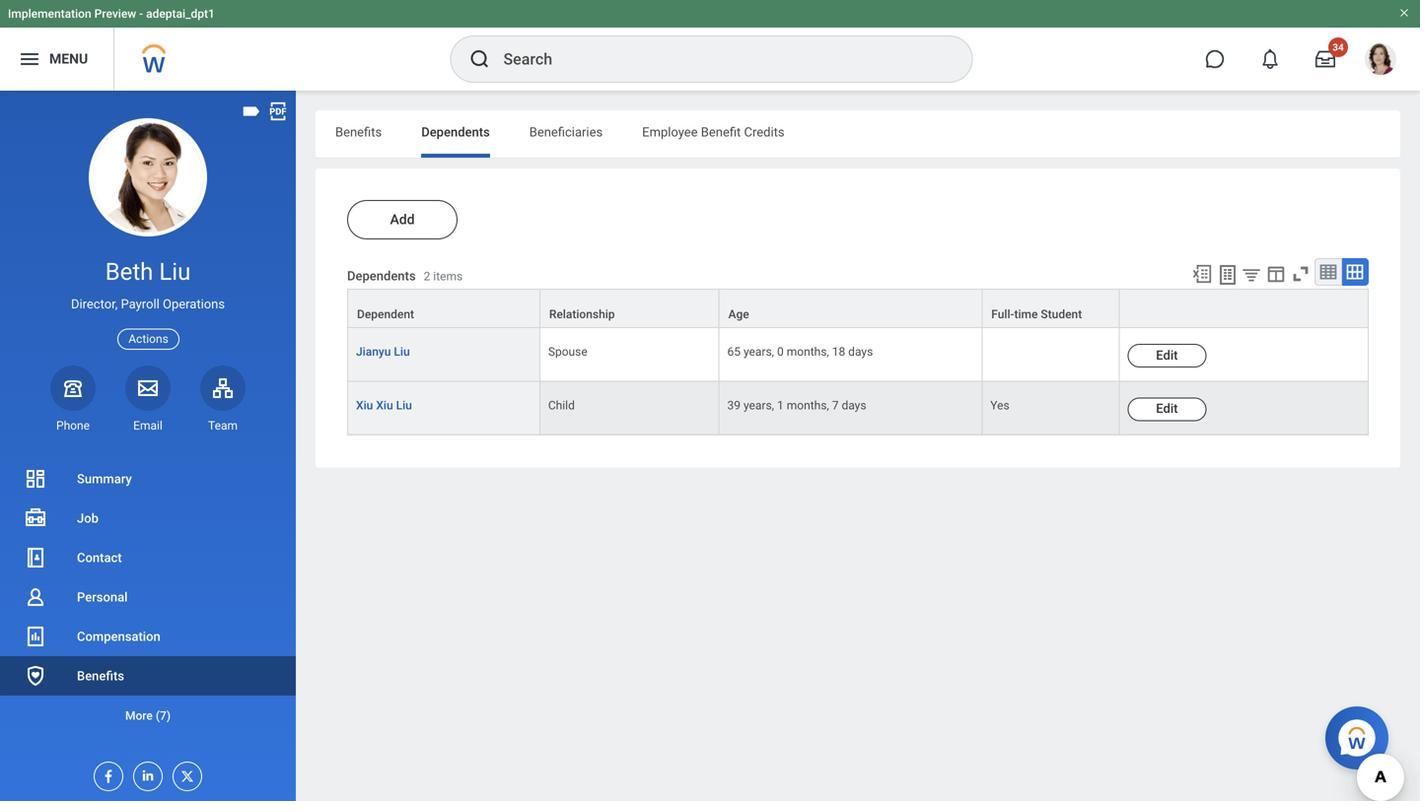 Task type: describe. For each thing, give the bounding box(es) containing it.
menu banner
[[0, 0, 1420, 91]]

dependents 2 items
[[347, 269, 463, 283]]

preview
[[94, 7, 136, 21]]

liu for jianyu liu
[[394, 345, 410, 359]]

inbox large image
[[1316, 49, 1336, 69]]

2 edit button from the top
[[1128, 398, 1207, 422]]

more (7)
[[125, 710, 171, 724]]

actions button
[[118, 329, 179, 350]]

phone button
[[50, 366, 96, 434]]

adeptai_dpt1
[[146, 7, 215, 21]]

34 button
[[1304, 37, 1348, 81]]

menu
[[49, 51, 88, 67]]

summary image
[[24, 468, 47, 491]]

1 edit row from the top
[[347, 329, 1369, 382]]

menu button
[[0, 28, 114, 91]]

director,
[[71, 297, 118, 312]]

spouse element
[[548, 341, 588, 359]]

(7)
[[156, 710, 171, 724]]

table image
[[1319, 262, 1339, 282]]

years, for 65
[[744, 345, 774, 359]]

dependents for dependents 2 items
[[347, 269, 416, 283]]

facebook image
[[95, 763, 116, 785]]

39 years, 1 months, 7 days
[[727, 399, 867, 413]]

relationship
[[549, 308, 615, 322]]

1
[[777, 399, 784, 413]]

liu for beth liu
[[159, 258, 191, 286]]

search image
[[468, 47, 492, 71]]

linkedin image
[[134, 763, 156, 784]]

jianyu liu link
[[356, 341, 410, 359]]

implementation
[[8, 7, 91, 21]]

director, payroll operations
[[71, 297, 225, 312]]

email button
[[125, 366, 171, 434]]

tag image
[[241, 101, 262, 122]]

export to worksheets image
[[1216, 263, 1240, 287]]

compensation
[[77, 630, 161, 645]]

notifications large image
[[1261, 49, 1280, 69]]

contact image
[[24, 546, 47, 570]]

x image
[[174, 763, 195, 785]]

close environment banner image
[[1399, 7, 1411, 19]]

relationship button
[[540, 290, 719, 328]]

months, for 0
[[787, 345, 829, 359]]

2 vertical spatial liu
[[396, 399, 412, 413]]

2 xiu from the left
[[376, 399, 393, 413]]

justify image
[[18, 47, 41, 71]]

65 years, 0 months, 18 days
[[727, 345, 873, 359]]

benefits inside list
[[77, 669, 124, 684]]

compensation image
[[24, 625, 47, 649]]

add button
[[347, 200, 458, 240]]

edit for second 'edit' button from the top of the page
[[1156, 402, 1178, 416]]

job
[[77, 511, 99, 526]]

beth liu
[[105, 258, 191, 286]]

benefits link
[[0, 657, 296, 696]]

child element
[[548, 395, 575, 413]]

team beth liu element
[[200, 418, 246, 434]]

expand table image
[[1345, 262, 1365, 282]]

view team image
[[211, 377, 235, 400]]

employee benefit credits
[[642, 125, 785, 140]]

navigation pane region
[[0, 91, 296, 802]]

summary
[[77, 472, 132, 487]]

beth
[[105, 258, 153, 286]]

more (7) button
[[0, 705, 296, 728]]

age button
[[720, 290, 982, 328]]

items
[[433, 270, 463, 283]]

tab list containing benefits
[[316, 110, 1401, 158]]

email
[[133, 419, 163, 433]]



Task type: locate. For each thing, give the bounding box(es) containing it.
phone image
[[59, 377, 87, 400]]

full-time student button
[[983, 290, 1119, 328]]

edit
[[1156, 348, 1178, 363], [1156, 402, 1178, 416]]

operations
[[163, 297, 225, 312]]

0 vertical spatial days
[[848, 345, 873, 359]]

edit for 2nd 'edit' button from the bottom
[[1156, 348, 1178, 363]]

2 edit row from the top
[[347, 382, 1369, 436]]

email beth liu element
[[125, 418, 171, 434]]

years, for 39
[[744, 399, 774, 413]]

1 horizontal spatial benefits
[[335, 125, 382, 140]]

1 vertical spatial edit
[[1156, 402, 1178, 416]]

liu right jianyu
[[394, 345, 410, 359]]

34
[[1333, 41, 1344, 53]]

benefits image
[[24, 665, 47, 688]]

full-time student
[[992, 308, 1082, 322]]

xiu
[[356, 399, 373, 413], [376, 399, 393, 413]]

click to view/edit grid preferences image
[[1266, 263, 1287, 285]]

months, right 1
[[787, 399, 829, 413]]

full-
[[992, 308, 1014, 322]]

spouse
[[548, 345, 588, 359]]

1 horizontal spatial dependents
[[421, 125, 490, 140]]

0
[[777, 345, 784, 359]]

export to excel image
[[1192, 263, 1213, 285]]

0 horizontal spatial dependents
[[347, 269, 416, 283]]

toolbar
[[1183, 258, 1369, 289]]

summary link
[[0, 460, 296, 499]]

1 vertical spatial liu
[[394, 345, 410, 359]]

months, right 0
[[787, 345, 829, 359]]

team link
[[200, 366, 246, 434]]

row
[[347, 289, 1369, 329]]

days
[[848, 345, 873, 359], [842, 399, 867, 413]]

view printable version (pdf) image
[[267, 101, 289, 122]]

dependents down "search" icon
[[421, 125, 490, 140]]

phone beth liu element
[[50, 418, 96, 434]]

1 xiu from the left
[[356, 399, 373, 413]]

team
[[208, 419, 238, 433]]

0 vertical spatial edit
[[1156, 348, 1178, 363]]

dependents for dependents
[[421, 125, 490, 140]]

1 vertical spatial benefits
[[77, 669, 124, 684]]

edit row down the 18
[[347, 382, 1369, 436]]

2
[[424, 270, 430, 283]]

liu
[[159, 258, 191, 286], [394, 345, 410, 359], [396, 399, 412, 413]]

personal
[[77, 590, 128, 605]]

39
[[727, 399, 741, 413]]

beneficiaries
[[529, 125, 603, 140]]

edit row
[[347, 329, 1369, 382], [347, 382, 1369, 436]]

implementation preview -   adeptai_dpt1
[[8, 7, 215, 21]]

1 edit button from the top
[[1128, 344, 1207, 368]]

more
[[125, 710, 153, 724]]

liu down jianyu liu
[[396, 399, 412, 413]]

1 vertical spatial months,
[[787, 399, 829, 413]]

list containing summary
[[0, 460, 296, 736]]

add
[[390, 212, 415, 228]]

jianyu liu
[[356, 345, 410, 359]]

1 horizontal spatial xiu
[[376, 399, 393, 413]]

edit button
[[1128, 344, 1207, 368], [1128, 398, 1207, 422]]

0 vertical spatial liu
[[159, 258, 191, 286]]

select to filter grid data image
[[1241, 264, 1263, 285]]

phone
[[56, 419, 90, 433]]

liu inside navigation pane region
[[159, 258, 191, 286]]

0 vertical spatial benefits
[[335, 125, 382, 140]]

dependent button
[[348, 290, 539, 328]]

personal link
[[0, 578, 296, 617]]

job image
[[24, 507, 47, 531]]

1 edit from the top
[[1156, 348, 1178, 363]]

days for 39 years, 1 months, 7 days
[[842, 399, 867, 413]]

1 vertical spatial dependents
[[347, 269, 416, 283]]

0 horizontal spatial benefits
[[77, 669, 124, 684]]

benefits down the compensation
[[77, 669, 124, 684]]

dependent
[[357, 308, 414, 322]]

fullscreen image
[[1290, 263, 1312, 285]]

cell
[[983, 329, 1120, 382]]

2 years, from the top
[[744, 399, 774, 413]]

1 vertical spatial years,
[[744, 399, 774, 413]]

days right the 18
[[848, 345, 873, 359]]

dependents up 'dependent'
[[347, 269, 416, 283]]

xiu down jianyu liu
[[376, 399, 393, 413]]

18
[[832, 345, 846, 359]]

tab list
[[316, 110, 1401, 158]]

contact link
[[0, 539, 296, 578]]

xiu xiu liu
[[356, 399, 412, 413]]

list
[[0, 460, 296, 736]]

actions
[[128, 332, 168, 346]]

years, left 1
[[744, 399, 774, 413]]

jianyu
[[356, 345, 391, 359]]

row containing dependent
[[347, 289, 1369, 329]]

student
[[1041, 308, 1082, 322]]

-
[[139, 7, 143, 21]]

time
[[1014, 308, 1038, 322]]

1 years, from the top
[[744, 345, 774, 359]]

dependents
[[421, 125, 490, 140], [347, 269, 416, 283]]

age
[[728, 308, 749, 322]]

xiu xiu liu link
[[356, 395, 412, 413]]

Search Workday  search field
[[504, 37, 932, 81]]

65
[[727, 345, 741, 359]]

edit row down age popup button
[[347, 329, 1369, 382]]

0 vertical spatial edit button
[[1128, 344, 1207, 368]]

0 horizontal spatial xiu
[[356, 399, 373, 413]]

employee
[[642, 125, 698, 140]]

contact
[[77, 551, 122, 566]]

days for 65 years, 0 months, 18 days
[[848, 345, 873, 359]]

years, left 0
[[744, 345, 774, 359]]

benefit
[[701, 125, 741, 140]]

profile logan mcneil image
[[1365, 43, 1397, 79]]

benefits up add button
[[335, 125, 382, 140]]

7
[[832, 399, 839, 413]]

credits
[[744, 125, 785, 140]]

years,
[[744, 345, 774, 359], [744, 399, 774, 413]]

0 vertical spatial dependents
[[421, 125, 490, 140]]

0 vertical spatial months,
[[787, 345, 829, 359]]

more (7) button
[[0, 696, 296, 736]]

compensation link
[[0, 617, 296, 657]]

2 edit from the top
[[1156, 402, 1178, 416]]

liu up operations
[[159, 258, 191, 286]]

1 vertical spatial edit button
[[1128, 398, 1207, 422]]

months,
[[787, 345, 829, 359], [787, 399, 829, 413]]

benefits inside tab list
[[335, 125, 382, 140]]

months, for 1
[[787, 399, 829, 413]]

yes
[[991, 399, 1010, 413]]

2 months, from the top
[[787, 399, 829, 413]]

job link
[[0, 499, 296, 539]]

1 vertical spatial days
[[842, 399, 867, 413]]

benefits
[[335, 125, 382, 140], [77, 669, 124, 684]]

child
[[548, 399, 575, 413]]

xiu down jianyu
[[356, 399, 373, 413]]

personal image
[[24, 586, 47, 610]]

1 months, from the top
[[787, 345, 829, 359]]

payroll
[[121, 297, 160, 312]]

days right 7
[[842, 399, 867, 413]]

mail image
[[136, 377, 160, 400]]

0 vertical spatial years,
[[744, 345, 774, 359]]



Task type: vqa. For each thing, say whether or not it's contained in the screenshot.
'list' containing Rollout Compensation Plans to Employees
no



